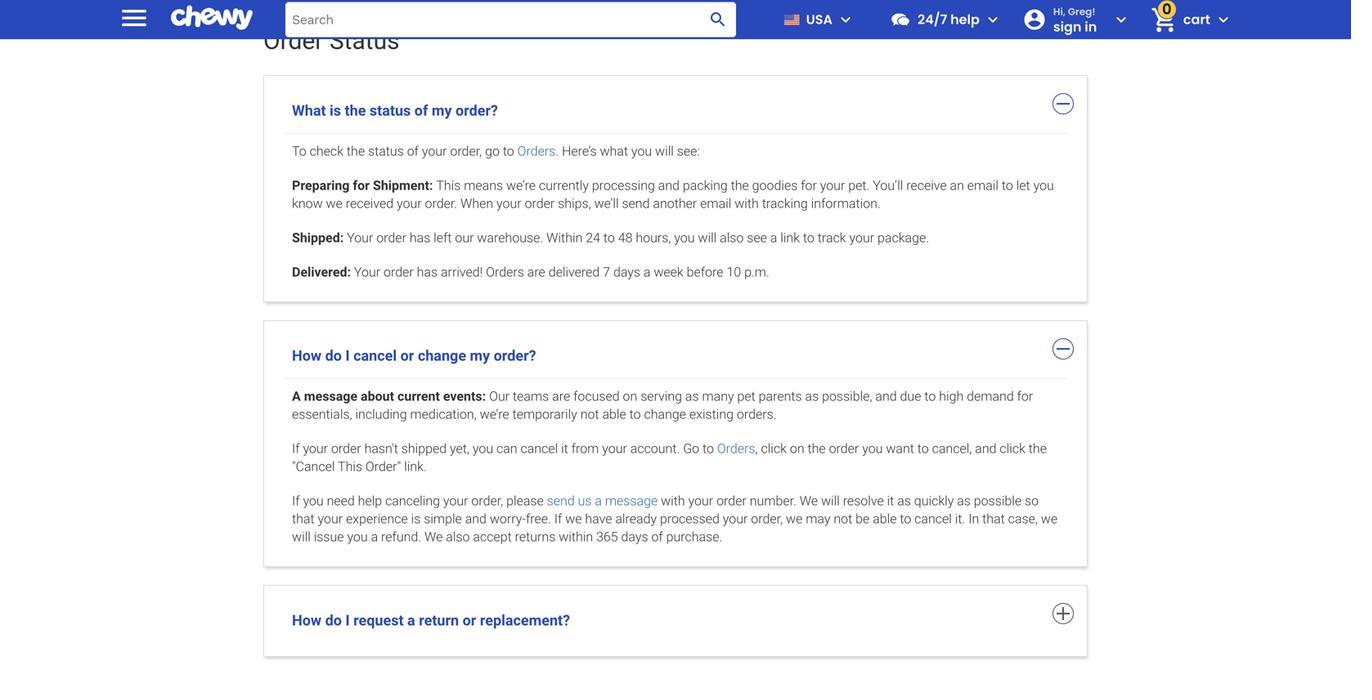 Task type: locate. For each thing, give the bounding box(es) containing it.
1 vertical spatial will
[[698, 230, 717, 246]]

order down possible,
[[829, 441, 859, 457]]

within
[[547, 230, 583, 246]]

how
[[292, 348, 322, 365], [292, 613, 322, 630]]

0 horizontal spatial able
[[603, 407, 626, 422]]

menu image inside usa dropdown button
[[836, 10, 856, 29]]

click down orders. on the right of page
[[761, 441, 787, 457]]

7
[[603, 265, 610, 280]]

your down received
[[347, 230, 373, 246]]

able inside . we will resolve it as quickly as possible so that your experience is simple and worry-free. if we have already processed your order, we may not be able to cancel it. in that case, we will issue you a refund. we also accept returns within 365 days of purchase.
[[873, 512, 897, 527]]

1 horizontal spatial for
[[801, 178, 817, 193]]

if up "cancel
[[292, 441, 300, 457]]

see left link at the right top
[[747, 230, 767, 246]]

essentials,
[[292, 407, 352, 422]]

is right what on the left top
[[330, 102, 341, 119]]

i for cancel
[[346, 348, 350, 365]]

order, up worry-
[[472, 494, 503, 509]]

your up the information.
[[820, 178, 845, 193]]

menu image left 'chewy home' image
[[118, 1, 151, 34]]

Search text field
[[286, 2, 736, 37]]

1 horizontal spatial ,
[[756, 441, 758, 457]]

this up order.
[[436, 178, 461, 193]]

order, left go
[[450, 144, 482, 159]]

1 vertical spatial order?
[[494, 348, 536, 365]]

2 horizontal spatial we
[[786, 512, 803, 527]]

you right let
[[1034, 178, 1054, 193]]

has
[[410, 230, 431, 246], [417, 265, 438, 280]]

order? up go
[[456, 102, 498, 119]]

and
[[658, 178, 680, 193], [876, 389, 897, 404], [975, 441, 997, 457], [465, 512, 487, 527]]

status up to check the status of your order,
[[370, 102, 411, 119]]

0 vertical spatial or
[[401, 348, 414, 365]]

is inside . we will resolve it as quickly as possible so that your experience is simple and worry-free. if we have already processed your order, we may not be able to cancel it. in that case, we will issue you a refund. we also accept returns within 365 days of purchase.
[[411, 512, 421, 527]]

cancel up about at the left bottom of page
[[354, 348, 397, 365]]

in right sign
[[1085, 17, 1097, 36]]

is down canceling
[[411, 512, 421, 527]]

has left left
[[410, 230, 431, 246]]

your right delivered: on the top of page
[[354, 265, 381, 280]]

1 vertical spatial how
[[292, 613, 322, 630]]

0 horizontal spatial help
[[358, 494, 382, 509]]

and left due to
[[876, 389, 897, 404]]

1 horizontal spatial email
[[968, 178, 999, 193]]

1 vertical spatial see
[[747, 230, 767, 246]]

2 if from the top
[[292, 494, 300, 509]]

your right hen
[[497, 196, 522, 211]]

0 vertical spatial .
[[556, 144, 559, 159]]

, inside what is the status of my order? element
[[589, 196, 591, 211]]

do
[[325, 348, 342, 365], [325, 613, 342, 630]]

replacement?
[[480, 613, 570, 630]]

1 vertical spatial or
[[463, 613, 476, 630]]

1 vertical spatial has
[[417, 265, 438, 280]]

it
[[561, 441, 568, 457], [887, 494, 894, 509]]

1 vertical spatial are
[[552, 389, 570, 404]]

how do i cancel or change my order? element
[[284, 379, 1068, 555]]

1 vertical spatial change
[[644, 407, 686, 422]]

0 horizontal spatial email
[[700, 196, 732, 211]]

the
[[345, 102, 366, 119], [347, 144, 365, 159], [731, 178, 749, 193], [808, 441, 826, 457], [1029, 441, 1047, 457]]

for
[[353, 178, 370, 193], [801, 178, 817, 193]]

able right be
[[873, 512, 897, 527]]

i
[[346, 348, 350, 365], [346, 613, 350, 630]]

1 vertical spatial send
[[547, 494, 575, 509]]

information.
[[811, 196, 881, 211]]

menu image
[[118, 1, 151, 34], [836, 10, 856, 29]]

my up events:
[[470, 348, 490, 365]]

days right 7
[[614, 265, 641, 280]]

0 horizontal spatial .
[[556, 144, 559, 159]]

we left may
[[786, 512, 803, 527]]

pet
[[738, 389, 756, 404]]

current
[[398, 389, 440, 404]]

change up events:
[[418, 348, 466, 365]]

, we'll send
[[589, 196, 650, 211]]

and up accept
[[465, 512, 487, 527]]

it right resolve
[[887, 494, 894, 509]]

0 horizontal spatial ,
[[589, 196, 591, 211]]

0 horizontal spatial message
[[304, 389, 358, 404]]

our
[[455, 230, 474, 246]]

an
[[950, 178, 964, 193]]

including
[[355, 407, 407, 422]]

days down already
[[621, 530, 648, 545]]

is
[[330, 102, 341, 119], [411, 512, 421, 527]]

order, down number
[[751, 512, 783, 527]]

also inside . we will resolve it as quickly as possible so that your experience is simple and worry-free. if we have already processed your order, we may not be able to cancel it. in that case, we will issue you a refund. we also accept returns within 365 days of purchase.
[[446, 530, 470, 545]]

1 vertical spatial status
[[368, 144, 404, 159]]

also
[[720, 230, 744, 246], [446, 530, 470, 545]]

2 horizontal spatial cancel
[[915, 512, 952, 527]]

your right processed
[[723, 512, 748, 527]]

0 horizontal spatial also
[[446, 530, 470, 545]]

how do i cancel or change my order?
[[292, 348, 536, 365]]

orders up e
[[518, 144, 556, 159]]

email
[[968, 178, 999, 193], [700, 196, 732, 211]]

in right "it."
[[969, 512, 979, 527]]

i left request
[[346, 613, 350, 630]]

0 vertical spatial orders link
[[518, 142, 556, 160]]

email down packing
[[700, 196, 732, 211]]

a down experience
[[371, 530, 378, 545]]

0 horizontal spatial click
[[761, 441, 787, 457]]

to
[[503, 144, 514, 159], [1002, 178, 1013, 193], [604, 230, 615, 246], [803, 230, 815, 246], [630, 407, 641, 422], [703, 441, 714, 457], [918, 441, 929, 457], [900, 512, 912, 527]]

. left here's
[[556, 144, 559, 159]]

your inside the you'll receive an email to let you know we received your order.
[[397, 196, 422, 211]]

1 do from the top
[[325, 348, 342, 365]]

send inside how do i cancel or change my order? element
[[547, 494, 575, 509]]

2 do from the top
[[325, 613, 342, 630]]

link
[[781, 230, 800, 246]]

have
[[585, 512, 612, 527]]

cart
[[1184, 10, 1211, 29]]

shipped: your order has left our warehouse. within 24 to 48 hours,
[[292, 230, 671, 246]]

0 vertical spatial change
[[418, 348, 466, 365]]

orders link up e
[[518, 142, 556, 160]]

1 horizontal spatial this
[[436, 178, 461, 193]]

orders down warehouse.
[[486, 265, 524, 280]]

days inside what is the status of my order? element
[[614, 265, 641, 280]]

or right return
[[463, 613, 476, 630]]

are right teams
[[552, 389, 570, 404]]

1 vertical spatial help
[[358, 494, 382, 509]]

we
[[506, 178, 523, 193], [326, 196, 343, 211], [786, 512, 803, 527]]

help up experience
[[358, 494, 382, 509]]

0 horizontal spatial on
[[623, 389, 638, 404]]

or up current
[[401, 348, 414, 365]]

orders down orders. on the right of page
[[717, 441, 756, 457]]

you will also
[[674, 230, 744, 246]]

and up "another" on the top of page
[[658, 178, 680, 193]]

on left serving
[[623, 389, 638, 404]]

yet,
[[450, 441, 470, 457]]

orders
[[518, 144, 556, 159], [486, 265, 524, 280], [717, 441, 756, 457]]

1 vertical spatial ,
[[756, 441, 758, 457]]

see up 'r e currently processing and packing the goodies for your pet.
[[677, 144, 697, 159]]

, for click
[[756, 441, 758, 457]]

1 horizontal spatial in
[[1085, 17, 1097, 36]]

go to
[[485, 144, 514, 159]]

in inside . we will resolve it as quickly as possible so that your experience is simple and worry-free. if we have already processed your order, we may not be able to cancel it. in that case, we will issue you a refund. we also accept returns within 365 days of purchase.
[[969, 512, 979, 527]]

usa
[[806, 10, 833, 29]]

1 vertical spatial if
[[292, 494, 300, 509]]

do for cancel
[[325, 348, 342, 365]]

0 horizontal spatial send
[[547, 494, 575, 509]]

0 vertical spatial email
[[968, 178, 999, 193]]

1 horizontal spatial menu image
[[836, 10, 856, 29]]

i up a message about current events: on the bottom left
[[346, 348, 350, 365]]

has for left
[[410, 230, 431, 246]]

0 vertical spatial order?
[[456, 102, 498, 119]]

. down receive
[[926, 230, 929, 246]]

how for how do i cancel or change my order?
[[292, 348, 322, 365]]

1 i from the top
[[346, 348, 350, 365]]

your
[[422, 144, 447, 159], [820, 178, 845, 193], [397, 196, 422, 211], [497, 196, 522, 211], [303, 441, 328, 457], [602, 441, 627, 457], [443, 494, 468, 509], [689, 494, 714, 509], [318, 512, 343, 527], [723, 512, 748, 527]]

0 vertical spatial we
[[506, 178, 523, 193]]

send
[[622, 196, 650, 211], [547, 494, 575, 509]]

order down received
[[377, 230, 407, 246]]

we inside . we will resolve it as quickly as possible so that your experience is simple and worry-free. if we have already processed your order, we may not be able to cancel it. in that case, we will issue you a refund. we also accept returns within 365 days of purchase.
[[786, 512, 803, 527]]

submit search image
[[708, 10, 728, 29]]

menu image right usa
[[836, 10, 856, 29]]

2 vertical spatial cancel
[[915, 512, 952, 527]]

also inside what is the status of my order? element
[[720, 230, 744, 246]]

0 vertical spatial my
[[432, 102, 452, 119]]

a
[[770, 230, 777, 246], [644, 265, 651, 280], [371, 530, 378, 545], [407, 613, 415, 630]]

know
[[292, 196, 323, 211]]

my
[[432, 102, 452, 119], [470, 348, 490, 365]]

orders link down orders. on the right of page
[[717, 440, 756, 458]]

able
[[603, 407, 626, 422], [873, 512, 897, 527]]

0 vertical spatial with
[[735, 196, 759, 211]]

click
[[761, 441, 787, 457], [1000, 441, 1026, 457]]

or
[[401, 348, 414, 365], [463, 613, 476, 630]]

message
[[304, 389, 358, 404], [605, 494, 658, 509]]

to inside the you'll receive an email to let you know we received your order.
[[1002, 178, 1013, 193]]

with up processed
[[661, 494, 685, 509]]

free. if we
[[526, 512, 582, 527]]

2 vertical spatial we
[[786, 512, 803, 527]]

1 vertical spatial in
[[969, 512, 979, 527]]

1 horizontal spatial are
[[552, 389, 570, 404]]

order?
[[456, 102, 498, 119], [494, 348, 536, 365]]

as
[[686, 389, 699, 404], [805, 389, 819, 404], [898, 494, 911, 509], [957, 494, 971, 509]]

0 vertical spatial your
[[347, 230, 373, 246]]

email right an
[[968, 178, 999, 193]]

cancel right can
[[521, 441, 558, 457]]

if
[[292, 441, 300, 457], [292, 494, 300, 509]]

1 vertical spatial with
[[661, 494, 685, 509]]

for up received
[[353, 178, 370, 193]]

1 horizontal spatial send
[[622, 196, 650, 211]]

0 vertical spatial in
[[1085, 17, 1097, 36]]

be
[[856, 512, 870, 527]]

1 vertical spatial do
[[325, 613, 342, 630]]

2 vertical spatial order,
[[751, 512, 783, 527]]

1 horizontal spatial on
[[790, 441, 805, 457]]

medication, we're temporarily not
[[410, 407, 599, 422]]

0 vertical spatial do
[[325, 348, 342, 365]]

2 i from the top
[[346, 613, 350, 630]]

1 vertical spatial days
[[621, 530, 648, 545]]

shipped
[[401, 441, 447, 457]]

, inside , click on the order you want to cancel, and click the "cancel this order" link.
[[756, 441, 758, 457]]

2 how from the top
[[292, 613, 322, 630]]

status for is
[[368, 144, 404, 159]]

help left help menu "icon"
[[951, 10, 980, 29]]

you'll receive an email to let you know we received your order.
[[292, 178, 1054, 211]]

1 vertical spatial this
[[338, 459, 362, 475]]

and right cancel,
[[975, 441, 997, 457]]

your up processed
[[689, 494, 714, 509]]

receive
[[907, 178, 947, 193]]

and inside our teams are focused on serving as many pet parents as possible, and due to high demand for essentials, including medication, we're temporarily not able to change existing orders.
[[876, 389, 897, 404]]

1 horizontal spatial able
[[873, 512, 897, 527]]

1 vertical spatial cancel
[[521, 441, 558, 457]]

0 vertical spatial days
[[614, 265, 641, 280]]

status up shipment:
[[368, 144, 404, 159]]

help menu image
[[983, 10, 1003, 29]]

0 vertical spatial message
[[304, 389, 358, 404]]

0 vertical spatial how
[[292, 348, 322, 365]]

will left :
[[655, 144, 674, 159]]

change
[[418, 348, 466, 365], [644, 407, 686, 422]]

48
[[618, 230, 633, 246]]

before
[[687, 265, 724, 280]]

message up already
[[605, 494, 658, 509]]

0 vertical spatial of
[[415, 102, 428, 119]]

0 vertical spatial if
[[292, 441, 300, 457]]

1 horizontal spatial will
[[698, 230, 717, 246]]

that case, we
[[983, 512, 1058, 527]]

2 vertical spatial orders
[[717, 441, 756, 457]]

0 horizontal spatial are
[[527, 265, 546, 280]]

0 vertical spatial is
[[330, 102, 341, 119]]

on down parents
[[790, 441, 805, 457]]

serving
[[641, 389, 682, 404]]

you'll
[[873, 178, 903, 193]]

how up a
[[292, 348, 322, 365]]

1 vertical spatial orders
[[486, 265, 524, 280]]

r package .
[[870, 230, 929, 246]]

are left delivered
[[527, 265, 546, 280]]

0 horizontal spatial in
[[969, 512, 979, 527]]

parents
[[759, 389, 802, 404]]

we down the preparing
[[326, 196, 343, 211]]

do up "essentials,"
[[325, 348, 342, 365]]

change down serving
[[644, 407, 686, 422]]

status for status
[[370, 102, 411, 119]]

with down goodies
[[735, 196, 759, 211]]

24/7 help
[[918, 10, 980, 29]]

0 horizontal spatial this
[[338, 459, 362, 475]]

it left from
[[561, 441, 568, 457]]

0 horizontal spatial for
[[353, 178, 370, 193]]

days
[[614, 265, 641, 280], [621, 530, 648, 545]]

0 vertical spatial has
[[410, 230, 431, 246]]

this
[[436, 178, 461, 193], [338, 459, 362, 475]]

due to
[[900, 389, 936, 404]]

1 vertical spatial your
[[354, 265, 381, 280]]

refund. we
[[381, 530, 443, 545]]

how do i request a return or replacement?
[[292, 613, 570, 630]]

1 vertical spatial we
[[326, 196, 343, 211]]

order,
[[450, 144, 482, 159], [472, 494, 503, 509], [751, 512, 783, 527]]

order"
[[366, 459, 401, 475]]

also down simple
[[446, 530, 470, 545]]

what is the status of my order?
[[292, 102, 498, 119]]

you left want
[[862, 441, 883, 457]]

1 if from the top
[[292, 441, 300, 457]]

we inside the you'll receive an email to let you know we received your order.
[[326, 196, 343, 211]]

has left arrived!
[[417, 265, 438, 280]]

preparing
[[292, 178, 350, 193]]

you inside the you'll receive an email to let you know we received your order.
[[1034, 178, 1054, 193]]

0 vertical spatial help
[[951, 10, 980, 29]]

0 vertical spatial are
[[527, 265, 546, 280]]

of down already
[[652, 530, 663, 545]]

, left we'll
[[589, 196, 591, 211]]

1 vertical spatial i
[[346, 613, 350, 630]]

"cancel
[[292, 459, 335, 475]]

hi,
[[1054, 5, 1066, 18]]

0 horizontal spatial we
[[326, 196, 343, 211]]

1 vertical spatial of
[[407, 144, 419, 159]]

1 horizontal spatial .
[[926, 230, 929, 246]]

1 how from the top
[[292, 348, 322, 365]]

1 horizontal spatial is
[[411, 512, 421, 527]]

0 vertical spatial orders
[[518, 144, 556, 159]]

on
[[623, 389, 638, 404], [790, 441, 805, 457]]

this inside what is the status of my order? element
[[436, 178, 461, 193]]

this left the order"
[[338, 459, 362, 475]]

send down processing
[[622, 196, 650, 211]]

the right what on the left top
[[345, 102, 366, 119]]

0 horizontal spatial orders link
[[518, 142, 556, 160]]

also up "10"
[[720, 230, 744, 246]]

1 horizontal spatial we
[[506, 178, 523, 193]]

email inside the you'll receive an email to let you know we received your order.
[[968, 178, 999, 193]]

0 vertical spatial will
[[655, 144, 674, 159]]

please
[[507, 494, 544, 509]]

week
[[654, 265, 684, 280]]

hours,
[[636, 230, 671, 246]]

delivered:
[[292, 265, 351, 280]]

your for shipped:
[[347, 230, 373, 246]]

0 vertical spatial also
[[720, 230, 744, 246]]

experience
[[346, 512, 408, 527]]

you right hours,
[[674, 230, 695, 246]]

1 horizontal spatial click
[[1000, 441, 1026, 457]]

delivered
[[549, 265, 600, 280]]

able down "focused"
[[603, 407, 626, 422]]

able inside our teams are focused on serving as many pet parents as possible, and due to high demand for essentials, including medication, we're temporarily not able to change existing orders.
[[603, 407, 626, 422]]

to inside our teams are focused on serving as many pet parents as possible, and due to high demand for essentials, including medication, we're temporarily not able to change existing orders.
[[630, 407, 641, 422]]

click down the "demand for"
[[1000, 441, 1026, 457]]

my up to check the status of your order,
[[432, 102, 452, 119]]

0 vertical spatial send
[[622, 196, 650, 211]]

another
[[653, 196, 697, 211]]

0 vertical spatial status
[[370, 102, 411, 119]]

1 horizontal spatial message
[[605, 494, 658, 509]]

the up . we will
[[808, 441, 826, 457]]

1 vertical spatial email
[[700, 196, 732, 211]]

1 vertical spatial also
[[446, 530, 470, 545]]

do for request
[[325, 613, 342, 630]]

how left request
[[292, 613, 322, 630]]



Task type: describe. For each thing, give the bounding box(es) containing it.
means
[[464, 178, 503, 193]]

high
[[939, 389, 964, 404]]

we'll
[[594, 196, 619, 211]]

0 horizontal spatial see
[[677, 144, 697, 159]]

a link to track you
[[770, 230, 870, 246]]

about
[[361, 389, 394, 404]]

track
[[818, 230, 846, 246]]

of for is
[[407, 144, 419, 159]]

go
[[683, 441, 700, 457]]

a left week
[[644, 265, 651, 280]]

the up so
[[1029, 441, 1047, 457]]

if you need help canceling your order, please send us a message with your order number
[[292, 494, 794, 509]]

order left arrived!
[[384, 265, 414, 280]]

order left hasn't in the bottom left of the page
[[331, 441, 361, 457]]

2 click from the left
[[1000, 441, 1026, 457]]

1 horizontal spatial orders link
[[717, 440, 756, 458]]

arrived!
[[441, 265, 483, 280]]

w
[[461, 196, 472, 211]]

shipment:
[[373, 178, 433, 193]]

not
[[834, 512, 853, 527]]

cart link
[[1144, 0, 1211, 39]]

are inside what is the status of my order? element
[[527, 265, 546, 280]]

chewy support image
[[890, 9, 911, 30]]

1 horizontal spatial or
[[463, 613, 476, 630]]

orders inside how do i cancel or change my order? element
[[717, 441, 756, 457]]

greg!
[[1068, 5, 1096, 18]]

. we will resolve it as quickly as possible so that your experience is simple and worry-free. if we have already processed your order, we may not be able to cancel it. in that case, we will issue you a refund. we also accept returns within 365 days of purchase.
[[292, 494, 1058, 545]]

has for arrived!
[[417, 265, 438, 280]]

your for delivered:
[[354, 265, 381, 280]]

pet.
[[849, 178, 870, 193]]

with inside what is the status of my order? element
[[735, 196, 759, 211]]

teams
[[513, 389, 549, 404]]

your right from
[[602, 441, 627, 457]]

your up "cancel
[[303, 441, 328, 457]]

you inside , click on the order you want to cancel, and click the "cancel this order" link.
[[862, 441, 883, 457]]

ships
[[558, 196, 589, 211]]

items image
[[1150, 5, 1178, 34]]

check
[[310, 144, 344, 159]]

in inside the hi, greg! sign in
[[1085, 17, 1097, 36]]

the up another email with tracking information. in the top of the page
[[731, 178, 749, 193]]

as up "it."
[[957, 494, 971, 509]]

canceling
[[385, 494, 440, 509]]

account.
[[631, 441, 680, 457]]

may
[[806, 512, 831, 527]]

your up simple
[[443, 494, 468, 509]]

you right yet,
[[473, 441, 493, 457]]

events:
[[443, 389, 486, 404]]

24/7 help link
[[884, 0, 980, 39]]

10
[[727, 265, 741, 280]]

usa button
[[777, 0, 856, 39]]

what is the status of my order? element
[[284, 133, 1068, 290]]

24/7
[[918, 10, 948, 29]]

orders link inside what is the status of my order? element
[[518, 142, 556, 160]]

sign
[[1054, 17, 1082, 36]]

left
[[434, 230, 452, 246]]

to check the status of your order,
[[292, 144, 482, 159]]

goodies
[[752, 178, 798, 193]]

, for we'll
[[589, 196, 591, 211]]

to inside . we will resolve it as quickly as possible so that your experience is simple and worry-free. if we have already processed your order, we may not be able to cancel it. in that case, we will issue you a refund. we also accept returns within 365 days of purchase.
[[900, 512, 912, 527]]

accept
[[473, 530, 512, 545]]

you right track
[[850, 230, 870, 246]]

0 horizontal spatial cancel
[[354, 348, 397, 365]]

0 horizontal spatial menu image
[[118, 1, 151, 34]]

0 horizontal spatial change
[[418, 348, 466, 365]]

as left quickly
[[898, 494, 911, 509]]

you need
[[303, 494, 355, 509]]

1 vertical spatial .
[[926, 230, 929, 246]]

can
[[497, 441, 518, 457]]

a left link at the right top
[[770, 230, 777, 246]]

0 horizontal spatial will
[[655, 144, 674, 159]]

24
[[586, 230, 600, 246]]

you right what on the left top of page
[[632, 144, 652, 159]]

hen
[[472, 196, 493, 211]]

your up shipment:
[[422, 144, 447, 159]]

how for how do i request a return or replacement?
[[292, 613, 322, 630]]

hasn't
[[365, 441, 398, 457]]

a inside . we will resolve it as quickly as possible so that your experience is simple and worry-free. if we have already processed your order, we may not be able to cancel it. in that case, we will issue you a refund. we also accept returns within 365 days of purchase.
[[371, 530, 378, 545]]

it.
[[955, 512, 966, 527]]

many
[[702, 389, 734, 404]]

as right parents
[[805, 389, 819, 404]]

returns
[[515, 530, 556, 545]]

1 click from the left
[[761, 441, 787, 457]]

that
[[292, 512, 315, 527]]

and inside . we will resolve it as quickly as possible so that your experience is simple and worry-free. if we have already processed your order, we may not be able to cancel it. in that case, we will issue you a refund. we also accept returns within 365 days of purchase.
[[465, 512, 487, 527]]

account menu image
[[1112, 10, 1131, 29]]

1 vertical spatial message
[[605, 494, 658, 509]]

are inside our teams are focused on serving as many pet parents as possible, and due to high demand for essentials, including medication, we're temporarily not able to change existing orders.
[[552, 389, 570, 404]]

'r e currently processing and packing the goodies for your pet.
[[523, 178, 870, 193]]

so
[[1025, 494, 1039, 509]]

as left many
[[686, 389, 699, 404]]

1 vertical spatial my
[[470, 348, 490, 365]]

go
[[485, 144, 500, 159]]

to inside , click on the order you want to cancel, and click the "cancel this order" link.
[[918, 441, 929, 457]]

within
[[559, 530, 593, 545]]

status
[[330, 26, 400, 55]]

order inside , click on the order you want to cancel, and click the "cancel this order" link.
[[829, 441, 859, 457]]

package
[[878, 230, 926, 246]]

2 for from the left
[[801, 178, 817, 193]]

send inside what is the status of my order? element
[[622, 196, 650, 211]]

r
[[870, 230, 875, 246]]

delivered: your order has arrived! orders are delivered 7 days a week before 10 p.m.
[[292, 265, 770, 280]]

order down e
[[525, 196, 555, 211]]

:
[[697, 144, 700, 159]]

if your order hasn't shipped yet, you can cancel it from your account. go to orders
[[292, 441, 756, 457]]

packing
[[683, 178, 728, 193]]

it inside . we will resolve it as quickly as possible so that your experience is simple and worry-free. if we have already processed your order, we may not be able to cancel it. in that case, we will issue you a refund. we also accept returns within 365 days of purchase.
[[887, 494, 894, 509]]

cart menu image
[[1214, 10, 1234, 29]]

if for if your order hasn't shipped yet, you can cancel it from your account. go to orders
[[292, 441, 300, 457]]

order
[[263, 26, 324, 55]]

the right check
[[347, 144, 365, 159]]

order, inside what is the status of my order? element
[[450, 144, 482, 159]]

you inside . we will resolve it as quickly as possible so that your experience is simple and worry-free. if we have already processed your order, we may not be able to cancel it. in that case, we will issue you a refund. we also accept returns within 365 days of purchase.
[[347, 530, 368, 545]]

on inside , click on the order you want to cancel, and click the "cancel this order" link.
[[790, 441, 805, 457]]

1 horizontal spatial see
[[747, 230, 767, 246]]

0 horizontal spatial it
[[561, 441, 568, 457]]

chewy home image
[[171, 0, 253, 36]]

i for request
[[346, 613, 350, 630]]

this means
[[436, 178, 503, 193]]

1 vertical spatial order,
[[472, 494, 503, 509]]

. we will
[[794, 494, 840, 509]]

let
[[1017, 178, 1031, 193]]

our
[[489, 389, 510, 404]]

hi, greg! sign in
[[1054, 5, 1097, 36]]

if for if you need help canceling your order, please send us a message with your order number
[[292, 494, 300, 509]]

us a
[[578, 494, 602, 509]]

on inside our teams are focused on serving as many pet parents as possible, and due to high demand for essentials, including medication, we're temporarily not able to change existing orders.
[[623, 389, 638, 404]]

what
[[292, 102, 326, 119]]

resolve
[[843, 494, 884, 509]]

1 horizontal spatial help
[[951, 10, 980, 29]]

already
[[616, 512, 657, 527]]

cancel inside . we will resolve it as quickly as possible so that your experience is simple and worry-free. if we have already processed your order, we may not be able to cancel it. in that case, we will issue you a refund. we also accept returns within 365 days of purchase.
[[915, 512, 952, 527]]

order.
[[425, 196, 457, 211]]

what
[[600, 144, 628, 159]]

help inside how do i cancel or change my order? element
[[358, 494, 382, 509]]

here's
[[562, 144, 597, 159]]

of for status
[[415, 102, 428, 119]]

days inside . we will resolve it as quickly as possible so that your experience is simple and worry-free. if we have already processed your order, we may not be able to cancel it. in that case, we will issue you a refund. we also accept returns within 365 days of purchase.
[[621, 530, 648, 545]]

return
[[419, 613, 459, 630]]

cancel,
[[932, 441, 972, 457]]

0 horizontal spatial is
[[330, 102, 341, 119]]

p.m.
[[745, 265, 770, 280]]

with inside how do i cancel or change my order? element
[[661, 494, 685, 509]]

your down you need
[[318, 512, 343, 527]]

and inside what is the status of my order? element
[[658, 178, 680, 193]]

1 for from the left
[[353, 178, 370, 193]]

link.
[[404, 459, 427, 475]]

focused
[[574, 389, 620, 404]]

purchase.
[[666, 530, 723, 545]]

Product search field
[[286, 2, 736, 37]]

processed
[[660, 512, 720, 527]]

possible
[[974, 494, 1022, 509]]

1 horizontal spatial cancel
[[521, 441, 558, 457]]

this inside , click on the order you want to cancel, and click the "cancel this order" link.
[[338, 459, 362, 475]]

0 horizontal spatial my
[[432, 102, 452, 119]]

want
[[886, 441, 915, 457]]

of inside . we will resolve it as quickly as possible so that your experience is simple and worry-free. if we have already processed your order, we may not be able to cancel it. in that case, we will issue you a refund. we also accept returns within 365 days of purchase.
[[652, 530, 663, 545]]

a left return
[[407, 613, 415, 630]]

0 horizontal spatial or
[[401, 348, 414, 365]]

order status
[[263, 26, 400, 55]]

and inside , click on the order you want to cancel, and click the "cancel this order" link.
[[975, 441, 997, 457]]

order left number
[[717, 494, 747, 509]]

order, inside . we will resolve it as quickly as possible so that your experience is simple and worry-free. if we have already processed your order, we may not be able to cancel it. in that case, we will issue you a refund. we also accept returns within 365 days of purchase.
[[751, 512, 783, 527]]

request
[[354, 613, 404, 630]]

change inside our teams are focused on serving as many pet parents as possible, and due to high demand for essentials, including medication, we're temporarily not able to change existing orders.
[[644, 407, 686, 422]]

from
[[572, 441, 599, 457]]



Task type: vqa. For each thing, say whether or not it's contained in the screenshot.
"January 2000" 'grid'
no



